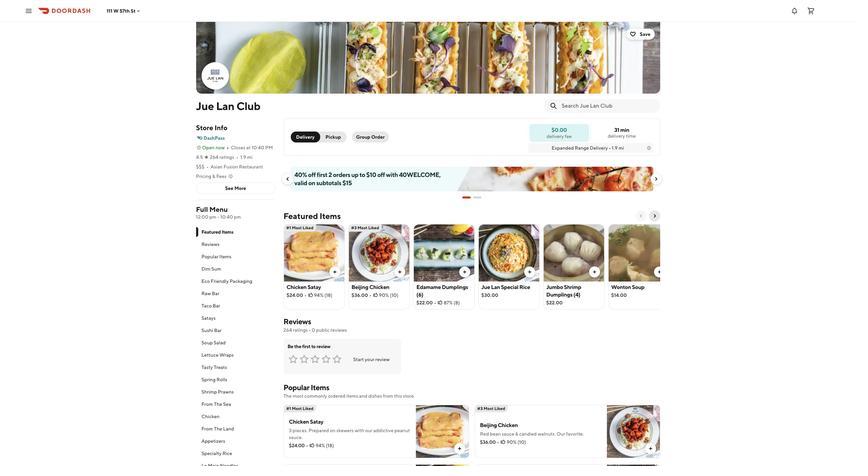 Task type: locate. For each thing, give the bounding box(es) containing it.
#3 most liked
[[351, 225, 379, 230], [477, 406, 505, 411]]

dumplings up '(8)' on the right of page
[[442, 284, 468, 291]]

1 horizontal spatial popular
[[284, 383, 309, 392]]

0 horizontal spatial on
[[308, 179, 315, 187]]

94% down chicken satay
[[314, 293, 324, 298]]

1 horizontal spatial off
[[377, 171, 385, 178]]

(10)
[[390, 293, 399, 298], [518, 440, 526, 445]]

$22.00 down jumbo
[[546, 300, 563, 306]]

valid
[[295, 179, 307, 187]]

lan up the info
[[216, 99, 234, 112]]

open now
[[202, 145, 225, 150]]

$$$ • asian fusion restaurant
[[196, 164, 263, 170]]

open
[[202, 145, 215, 150]]

taco bar
[[202, 303, 220, 309]]

reviews inside button
[[202, 242, 220, 247]]

first right the
[[302, 344, 311, 349]]

0 items, open order cart image
[[807, 7, 815, 15]]

$22.00
[[417, 300, 433, 306], [546, 300, 563, 306]]

mi down • closes at 10:40 pm
[[247, 155, 253, 160]]

candied
[[519, 431, 537, 437]]

0 vertical spatial featured items
[[284, 211, 341, 221]]

0 horizontal spatial popular
[[202, 254, 219, 259]]

90% (10)
[[379, 293, 399, 298], [507, 440, 526, 445]]

dumplings down jumbo
[[546, 292, 573, 298]]

0 vertical spatial beijing
[[352, 284, 368, 291]]

jue up $30.00
[[482, 284, 490, 291]]

delivery right range
[[590, 145, 608, 151]]

0 horizontal spatial shrimp
[[202, 389, 217, 395]]

0 vertical spatial reviews
[[202, 242, 220, 247]]

bar for sushi bar
[[214, 328, 222, 333]]

1 horizontal spatial beijing
[[480, 422, 497, 429]]

the left land
[[214, 426, 222, 432]]

0 horizontal spatial delivery
[[547, 133, 564, 139]]

satay
[[308, 284, 321, 291], [310, 419, 323, 425]]

$22.00 down (6)
[[417, 300, 433, 306]]

1 horizontal spatial with
[[386, 171, 398, 178]]

264
[[210, 155, 218, 160], [284, 328, 292, 333]]

1 vertical spatial 10:40
[[220, 214, 233, 220]]

1 horizontal spatial 10:40
[[252, 145, 264, 150]]

0 horizontal spatial off
[[308, 171, 316, 178]]

0 vertical spatial with
[[386, 171, 398, 178]]

beijing inside beijing chicken red bean sauce & candied walnuts. our favorite.
[[480, 422, 497, 429]]

0 vertical spatial ratings
[[219, 155, 234, 160]]

pm left -
[[209, 214, 216, 220]]

1 horizontal spatial rice
[[520, 284, 530, 291]]

items down subtotals
[[320, 211, 341, 221]]

$15
[[343, 179, 352, 187]]

90% (10) down 'beijing chicken'
[[379, 293, 399, 298]]

expanded range delivery • 1.9 mi image
[[646, 145, 652, 151]]

eco friendly packaging button
[[196, 275, 275, 288]]

264 down reviews link
[[284, 328, 292, 333]]

special
[[501, 284, 519, 291]]

asian
[[211, 164, 223, 170]]

0 horizontal spatial beijing
[[352, 284, 368, 291]]

orders
[[333, 171, 350, 178]]

2 #1 most liked from the top
[[286, 406, 314, 411]]

jue up store on the left top
[[196, 99, 214, 112]]

0 vertical spatial delivery
[[296, 134, 315, 140]]

up
[[351, 171, 359, 178]]

the for land
[[214, 426, 222, 432]]

add item to cart image for jue
[[527, 269, 532, 275]]

0 horizontal spatial add item to cart image
[[332, 269, 338, 275]]

1.9 down 31 min delivery time
[[612, 145, 618, 151]]

lettuce wraps
[[202, 352, 234, 358]]

1 horizontal spatial #3
[[477, 406, 483, 411]]

beijing
[[352, 284, 368, 291], [480, 422, 497, 429]]

0 horizontal spatial $36.00
[[352, 293, 368, 298]]

$24.00
[[287, 293, 303, 298], [289, 443, 305, 449]]

1 horizontal spatial 264
[[284, 328, 292, 333]]

prepared
[[309, 428, 329, 433]]

& inside button
[[212, 174, 215, 179]]

111 w 57th st button
[[107, 8, 141, 14]]

reviews up the
[[284, 317, 311, 326]]

open menu image
[[25, 7, 33, 15]]

2 #1 from the top
[[286, 406, 291, 411]]

featured items
[[284, 211, 341, 221], [202, 229, 234, 235]]

(10) down candied
[[518, 440, 526, 445]]

0 vertical spatial #1 most liked
[[286, 225, 314, 230]]

2 delivery from the left
[[547, 133, 564, 139]]

our
[[365, 428, 373, 433]]

10:40 right at
[[252, 145, 264, 150]]

(4)
[[574, 292, 581, 298]]

popular up most at left
[[284, 383, 309, 392]]

off right $10
[[377, 171, 385, 178]]

from for from the land
[[202, 426, 213, 432]]

$24.00 down sauce.
[[289, 443, 305, 449]]

0 vertical spatial jue
[[196, 99, 214, 112]]

from inside from the land "button"
[[202, 426, 213, 432]]

1 #1 from the top
[[286, 225, 291, 230]]

closes
[[231, 145, 245, 150]]

delivery left the time
[[608, 133, 625, 139]]

featured items heading
[[284, 211, 341, 222]]

• down pieces.
[[306, 443, 308, 449]]

most
[[292, 225, 302, 230], [358, 225, 368, 230], [292, 406, 302, 411], [484, 406, 494, 411]]

lan
[[216, 99, 234, 112], [491, 284, 500, 291]]

0 horizontal spatial 10:40
[[220, 214, 233, 220]]

2 vertical spatial the
[[214, 426, 222, 432]]

0 vertical spatial &
[[212, 174, 215, 179]]

40%
[[295, 171, 307, 178]]

jue lan club image
[[196, 22, 660, 94], [202, 63, 228, 89]]

1 horizontal spatial reviews
[[284, 317, 311, 326]]

& inside beijing chicken red bean sauce & candied walnuts. our favorite.
[[515, 431, 518, 437]]

see more button
[[196, 183, 275, 194]]

0 horizontal spatial jue
[[196, 99, 214, 112]]

0 vertical spatial dumplings
[[442, 284, 468, 291]]

1 vertical spatial (10)
[[518, 440, 526, 445]]

delivery inside the $0.00 delivery fee
[[547, 133, 564, 139]]

111 w 57th st
[[107, 8, 136, 14]]

90% down sauce
[[507, 440, 517, 445]]

0 vertical spatial $36.00
[[352, 293, 368, 298]]

264 inside reviews 264 ratings • 0 public reviews
[[284, 328, 292, 333]]

delivery down $0.00
[[547, 133, 564, 139]]

#1 most liked down most at left
[[286, 406, 314, 411]]

0 vertical spatial (10)
[[390, 293, 399, 298]]

0 horizontal spatial ratings
[[219, 155, 234, 160]]

2 $22.00 from the left
[[546, 300, 563, 306]]

#1 most liked
[[286, 225, 314, 230], [286, 406, 314, 411]]

90% down 'beijing chicken'
[[379, 293, 389, 298]]

& left fees
[[212, 174, 215, 179]]

10:40 inside full menu 12:00 pm - 10:40 pm
[[220, 214, 233, 220]]

with right $10
[[386, 171, 398, 178]]

items up reviews button
[[222, 229, 234, 235]]

to right the
[[311, 344, 316, 349]]

the left most at left
[[284, 393, 292, 399]]

on inside chicken satay 3 pieces. prepared on skewers with our addictive peanut sauce.
[[330, 428, 336, 433]]

0 vertical spatial shrimp
[[564, 284, 581, 291]]

0 vertical spatial #1
[[286, 225, 291, 230]]

with left our
[[355, 428, 364, 433]]

87% (8)
[[444, 300, 460, 306]]

1 vertical spatial 90%
[[507, 440, 517, 445]]

from down shrimp prawns
[[202, 402, 213, 407]]

featured inside heading
[[284, 211, 318, 221]]

off right 40%
[[308, 171, 316, 178]]

featured down valid
[[284, 211, 318, 221]]

chicken satay image
[[284, 224, 344, 282], [416, 405, 469, 458]]

full menu 12:00 pm - 10:40 pm
[[196, 205, 241, 220]]

0 horizontal spatial soup
[[202, 340, 213, 346]]

reviews inside reviews 264 ratings • 0 public reviews
[[284, 317, 311, 326]]

bar right taco
[[213, 303, 220, 309]]

lan up $30.00
[[491, 284, 500, 291]]

to right up
[[360, 171, 365, 178]]

0 horizontal spatial rice
[[223, 451, 232, 456]]

$24.00 •
[[289, 443, 308, 449]]

from up appetizers
[[202, 426, 213, 432]]

$36.00 for $36.00
[[352, 293, 368, 298]]

1 horizontal spatial chicken satay image
[[416, 405, 469, 458]]

1 vertical spatial with
[[355, 428, 364, 433]]

popular for popular items the most commonly ordered items and dishes from this store
[[284, 383, 309, 392]]

beijing chicken image
[[349, 224, 409, 282], [607, 405, 660, 458]]

1 vertical spatial $36.00
[[480, 440, 496, 445]]

bar for taco bar
[[213, 303, 220, 309]]

bar inside button
[[212, 291, 219, 296]]

1 horizontal spatial &
[[515, 431, 518, 437]]

land
[[223, 426, 234, 432]]

jue lan special rice image
[[479, 224, 539, 282], [607, 465, 660, 466]]

with
[[386, 171, 398, 178], [355, 428, 364, 433]]

popular for popular items
[[202, 254, 219, 259]]

shrimp inside button
[[202, 389, 217, 395]]

sushi bar button
[[196, 324, 275, 337]]

sum
[[211, 266, 221, 272]]

popular items the most commonly ordered items and dishes from this store
[[284, 383, 414, 399]]

90% (10) down sauce
[[507, 440, 526, 445]]

$36.00 down 'beijing chicken'
[[352, 293, 368, 298]]

first for 2
[[317, 171, 328, 178]]

add item to cart image for the topmost edamame dumplings (6) image
[[462, 269, 467, 275]]

&
[[212, 174, 215, 179], [515, 431, 518, 437]]

0
[[312, 328, 315, 333]]

& right sauce
[[515, 431, 518, 437]]

popular inside button
[[202, 254, 219, 259]]

• left "87%" at the right
[[434, 300, 436, 306]]

jue lan special rice $30.00
[[482, 284, 530, 298]]

94% (18) down chicken satay
[[314, 293, 332, 298]]

1 vertical spatial &
[[515, 431, 518, 437]]

the inside "button"
[[214, 426, 222, 432]]

rice right the special
[[520, 284, 530, 291]]

be
[[288, 344, 293, 349]]

0 horizontal spatial 264
[[210, 155, 218, 160]]

0 vertical spatial rice
[[520, 284, 530, 291]]

0 vertical spatial 90%
[[379, 293, 389, 298]]

2 pm from the left
[[234, 214, 241, 220]]

1 vertical spatial 1.9
[[240, 155, 246, 160]]

edamame
[[417, 284, 441, 291]]

0 horizontal spatial dumplings
[[442, 284, 468, 291]]

subtotals
[[316, 179, 341, 187]]

lan inside jue lan special rice $30.00
[[491, 284, 500, 291]]

0 horizontal spatial pm
[[209, 214, 216, 220]]

pickup
[[326, 134, 341, 140]]

$$$
[[196, 164, 205, 170]]

reviews up popular items
[[202, 242, 220, 247]]

1.9 down closes
[[240, 155, 246, 160]]

first inside 40% off first 2 orders up to $10 off with 40welcome, valid on subtotals $15
[[317, 171, 328, 178]]

jue inside jue lan special rice $30.00
[[482, 284, 490, 291]]

94% down prepared
[[316, 443, 325, 449]]

start your review
[[353, 357, 390, 362]]

the inside popular items the most commonly ordered items and dishes from this store
[[284, 393, 292, 399]]

1 vertical spatial the
[[214, 402, 222, 407]]

shrimp inside jumbo shrimp dumplings (4) $22.00
[[564, 284, 581, 291]]

review right your
[[376, 357, 390, 362]]

the inside button
[[214, 402, 222, 407]]

satay inside chicken satay 3 pieces. prepared on skewers with our addictive peanut sauce.
[[310, 419, 323, 425]]

0 vertical spatial 94%
[[314, 293, 324, 298]]

pm right -
[[234, 214, 241, 220]]

jue for jue lan club
[[196, 99, 214, 112]]

(18) up reviews 264 ratings • 0 public reviews
[[325, 293, 332, 298]]

jue
[[196, 99, 214, 112], [482, 284, 490, 291]]

rice down "appetizers" button at the left bottom of page
[[223, 451, 232, 456]]

bar right sushi
[[214, 328, 222, 333]]

first for to
[[302, 344, 311, 349]]

•
[[227, 145, 229, 150], [609, 145, 611, 151], [236, 155, 238, 160], [207, 164, 209, 170], [305, 293, 307, 298], [370, 293, 372, 298], [434, 300, 436, 306], [309, 328, 311, 333], [497, 440, 499, 445], [306, 443, 308, 449]]

(18) down prepared
[[326, 443, 334, 449]]

beijing for beijing chicken
[[352, 284, 368, 291]]

soup down sushi
[[202, 340, 213, 346]]

#1 most liked down featured items heading
[[286, 225, 314, 230]]

chicken inside button
[[202, 414, 220, 419]]

1 vertical spatial jue
[[482, 284, 490, 291]]

st
[[131, 8, 136, 14]]

from inside 'from the sea' button
[[202, 402, 213, 407]]

1 vertical spatial first
[[302, 344, 311, 349]]

featured
[[284, 211, 318, 221], [202, 229, 221, 235]]

from
[[202, 402, 213, 407], [202, 426, 213, 432]]

chicken for chicken satay
[[287, 284, 307, 291]]

264 down open now
[[210, 155, 218, 160]]

0 vertical spatial bar
[[212, 291, 219, 296]]

beijing chicken red bean sauce & candied walnuts. our favorite.
[[480, 422, 584, 437]]

raw bar button
[[196, 288, 275, 300]]

0 vertical spatial review
[[317, 344, 331, 349]]

• down 'beijing chicken'
[[370, 293, 372, 298]]

Delivery radio
[[291, 132, 320, 143]]

0 horizontal spatial lan
[[216, 99, 234, 112]]

wraps
[[220, 352, 234, 358]]

1 vertical spatial chicken satay image
[[416, 405, 469, 458]]

0 vertical spatial $24.00
[[287, 293, 303, 298]]

next button of carousel image
[[653, 176, 659, 182]]

soup right wonton
[[632, 284, 645, 291]]

1 vertical spatial beijing chicken image
[[607, 405, 660, 458]]

first left 2
[[317, 171, 328, 178]]

#1 down featured items heading
[[286, 225, 291, 230]]

1 vertical spatial shrimp
[[202, 389, 217, 395]]

1 vertical spatial 90% (10)
[[507, 440, 526, 445]]

popular up dim sum
[[202, 254, 219, 259]]

0 horizontal spatial review
[[317, 344, 331, 349]]

(18)
[[325, 293, 332, 298], [326, 443, 334, 449]]

raw
[[202, 291, 211, 296]]

0 horizontal spatial with
[[355, 428, 364, 433]]

1 horizontal spatial add item to cart image
[[462, 269, 467, 275]]

items up the commonly
[[311, 383, 329, 392]]

shrimp down spring at the left bottom of page
[[202, 389, 217, 395]]

dumplings inside edamame dumplings (6)
[[442, 284, 468, 291]]

ratings down reviews link
[[293, 328, 308, 333]]

sauce
[[502, 431, 514, 437]]

1 vertical spatial $24.00
[[289, 443, 305, 449]]

10:40 right -
[[220, 214, 233, 220]]

• down chicken satay
[[305, 293, 307, 298]]

1 vertical spatial #3 most liked
[[477, 406, 505, 411]]

0 horizontal spatial delivery
[[296, 134, 315, 140]]

94% (18)
[[314, 293, 332, 298], [316, 443, 334, 449]]

previous button of carousel image
[[638, 213, 644, 219]]

1 vertical spatial featured
[[202, 229, 221, 235]]

pm
[[265, 145, 273, 150]]

1 horizontal spatial first
[[317, 171, 328, 178]]

items inside heading
[[320, 211, 341, 221]]

popular items
[[202, 254, 232, 259]]

add item to cart image
[[397, 269, 403, 275], [527, 269, 532, 275], [592, 269, 597, 275], [657, 269, 662, 275], [457, 446, 462, 452]]

add item to cart image
[[332, 269, 338, 275], [462, 269, 467, 275], [648, 446, 653, 452]]

bar right raw
[[212, 291, 219, 296]]

taco
[[202, 303, 212, 309]]

0 vertical spatial lan
[[216, 99, 234, 112]]

0 horizontal spatial 90% (10)
[[379, 293, 399, 298]]

fusion
[[224, 164, 238, 170]]

start
[[353, 357, 364, 362]]

1 vertical spatial satay
[[310, 419, 323, 425]]

jumbo shrimp dumplings (4) image
[[544, 224, 604, 282]]

popular inside popular items the most commonly ordered items and dishes from this store
[[284, 383, 309, 392]]

(10) left (6)
[[390, 293, 399, 298]]

shrimp up (4)
[[564, 284, 581, 291]]

87%
[[444, 300, 453, 306]]

0 vertical spatial 94% (18)
[[314, 293, 332, 298]]

mi down 31 min delivery time
[[619, 145, 624, 151]]

57th
[[120, 8, 130, 14]]

items up sum
[[219, 254, 232, 259]]

1 horizontal spatial dumplings
[[546, 292, 573, 298]]

specialty
[[202, 451, 222, 456]]

94% (18) down prepared
[[316, 443, 334, 449]]

#1 up 3 at the bottom left of the page
[[286, 406, 291, 411]]

menu
[[209, 205, 228, 213]]

tasty
[[202, 365, 213, 370]]

add item to cart image for the top chicken satay image
[[332, 269, 338, 275]]

peanut
[[395, 428, 410, 433]]

featured down -
[[202, 229, 221, 235]]

#1
[[286, 225, 291, 230], [286, 406, 291, 411]]

on left skewers on the left of page
[[330, 428, 336, 433]]

1 $22.00 from the left
[[417, 300, 433, 306]]

31
[[614, 127, 620, 133]]

edamame dumplings (6) image
[[414, 224, 474, 282], [416, 465, 469, 466]]

$22.00 inside jumbo shrimp dumplings (4) $22.00
[[546, 300, 563, 306]]

0 vertical spatial on
[[308, 179, 315, 187]]

0 vertical spatial first
[[317, 171, 328, 178]]

reviews link
[[284, 317, 311, 326]]

chicken inside chicken satay 3 pieces. prepared on skewers with our addictive peanut sauce.
[[289, 419, 309, 425]]

1 vertical spatial popular
[[284, 383, 309, 392]]

2 from from the top
[[202, 426, 213, 432]]

on right valid
[[308, 179, 315, 187]]

the left sea
[[214, 402, 222, 407]]

add item to cart image for jumbo
[[592, 269, 597, 275]]

1 delivery from the left
[[608, 133, 625, 139]]

pricing
[[196, 174, 211, 179]]

• left 0
[[309, 328, 311, 333]]

1 vertical spatial jue lan special rice image
[[607, 465, 660, 466]]

#3
[[351, 225, 357, 230], [477, 406, 483, 411]]

1 from from the top
[[202, 402, 213, 407]]

and
[[359, 393, 367, 399]]

taco bar button
[[196, 300, 275, 312]]

0 vertical spatial to
[[360, 171, 365, 178]]

1 horizontal spatial $22.00
[[546, 300, 563, 306]]

$36.00 down red
[[480, 440, 496, 445]]

ratings up the $$$ • asian fusion restaurant
[[219, 155, 234, 160]]

beijing for beijing chicken red bean sauce & candied walnuts. our favorite.
[[480, 422, 497, 429]]

1 vertical spatial to
[[311, 344, 316, 349]]

ratings inside reviews 264 ratings • 0 public reviews
[[293, 328, 308, 333]]

1 vertical spatial review
[[376, 357, 390, 362]]

from
[[383, 393, 393, 399]]

review down public
[[317, 344, 331, 349]]

dumplings inside jumbo shrimp dumplings (4) $22.00
[[546, 292, 573, 298]]

soup salad button
[[196, 337, 275, 349]]

1 horizontal spatial to
[[360, 171, 365, 178]]

lan for club
[[216, 99, 234, 112]]

1 off from the left
[[308, 171, 316, 178]]

0 horizontal spatial beijing chicken image
[[349, 224, 409, 282]]

delivery left pickup radio
[[296, 134, 315, 140]]

$24.00 down chicken satay
[[287, 293, 303, 298]]



Task type: describe. For each thing, give the bounding box(es) containing it.
1 horizontal spatial #3 most liked
[[477, 406, 505, 411]]

0 horizontal spatial 90%
[[379, 293, 389, 298]]

$10
[[366, 171, 376, 178]]

$24.00 for $24.00 •
[[289, 443, 305, 449]]

1 vertical spatial featured items
[[202, 229, 234, 235]]

be the first to review
[[288, 344, 331, 349]]

the
[[294, 344, 301, 349]]

save
[[640, 31, 651, 37]]

$0.00
[[552, 127, 567, 133]]

1 #1 most liked from the top
[[286, 225, 314, 230]]

1 vertical spatial #3
[[477, 406, 483, 411]]

• left 1.9 mi
[[236, 155, 238, 160]]

chicken for chicken
[[202, 414, 220, 419]]

satay for chicken satay 3 pieces. prepared on skewers with our addictive peanut sauce.
[[310, 419, 323, 425]]

w
[[113, 8, 119, 14]]

appetizers button
[[196, 435, 275, 447]]

chicken inside beijing chicken red bean sauce & candied walnuts. our favorite.
[[498, 422, 518, 429]]

beijing chicken
[[352, 284, 390, 291]]

Pickup radio
[[316, 132, 347, 143]]

club
[[237, 99, 261, 112]]

40welcome,
[[399, 171, 441, 178]]

previous button of carousel image
[[285, 176, 290, 182]]

Item Search search field
[[562, 102, 655, 110]]

0 vertical spatial chicken satay image
[[284, 224, 344, 282]]

$24.00 for $24.00
[[287, 293, 303, 298]]

1 horizontal spatial (10)
[[518, 440, 526, 445]]

1 vertical spatial (18)
[[326, 443, 334, 449]]

111
[[107, 8, 112, 14]]

-
[[217, 214, 219, 220]]

reviews for reviews
[[202, 242, 220, 247]]

ordered
[[328, 393, 346, 399]]

2 off from the left
[[377, 171, 385, 178]]

lettuce
[[202, 352, 219, 358]]

soup salad
[[202, 340, 226, 346]]

0 horizontal spatial #3 most liked
[[351, 225, 379, 230]]

from the sea
[[202, 402, 231, 407]]

rolls
[[217, 377, 227, 383]]

more
[[234, 186, 246, 191]]

satays
[[202, 316, 216, 321]]

eco friendly packaging
[[202, 279, 252, 284]]

1 horizontal spatial 90%
[[507, 440, 517, 445]]

jue for jue lan special rice $30.00
[[482, 284, 490, 291]]

add item to cart image for wonton
[[657, 269, 662, 275]]

on inside 40% off first 2 orders up to $10 off with 40welcome, valid on subtotals $15
[[308, 179, 315, 187]]

public
[[316, 328, 330, 333]]

$0.00 delivery fee
[[547, 127, 572, 139]]

0 horizontal spatial to
[[311, 344, 316, 349]]

reviews for reviews 264 ratings • 0 public reviews
[[284, 317, 311, 326]]

• down bean
[[497, 440, 499, 445]]

min
[[620, 127, 630, 133]]

pricing & fees button
[[196, 173, 233, 180]]

with inside chicken satay 3 pieces. prepared on skewers with our addictive peanut sauce.
[[355, 428, 364, 433]]

1 vertical spatial delivery
[[590, 145, 608, 151]]

now
[[216, 145, 225, 150]]

0 vertical spatial 90% (10)
[[379, 293, 399, 298]]

2
[[329, 171, 332, 178]]

select promotional banner element
[[462, 191, 482, 204]]

soup inside button
[[202, 340, 213, 346]]

wonton soup image
[[609, 224, 669, 282]]

satay for chicken satay
[[308, 284, 321, 291]]

dashpass
[[204, 135, 225, 141]]

1 horizontal spatial beijing chicken image
[[607, 405, 660, 458]]

jumbo shrimp dumplings (4) $22.00
[[546, 284, 581, 306]]

skewers
[[336, 428, 354, 433]]

• down 31 min delivery time
[[609, 145, 611, 151]]

specialty rice button
[[196, 447, 275, 460]]

0 horizontal spatial 1.9
[[240, 155, 246, 160]]

3
[[289, 428, 292, 433]]

0 vertical spatial 1.9
[[612, 145, 618, 151]]

• right $$$
[[207, 164, 209, 170]]

0 vertical spatial 264
[[210, 155, 218, 160]]

delivery inside 31 min delivery time
[[608, 133, 625, 139]]

0 vertical spatial jue lan special rice image
[[479, 224, 539, 282]]

0 vertical spatial edamame dumplings (6) image
[[414, 224, 474, 282]]

next button of carousel image
[[652, 213, 658, 219]]

chicken button
[[196, 411, 275, 423]]

(6)
[[417, 292, 423, 298]]

restaurant
[[239, 164, 263, 170]]

1 vertical spatial mi
[[247, 155, 253, 160]]

addictive
[[373, 428, 394, 433]]

reviews
[[331, 328, 347, 333]]

1 vertical spatial 94%
[[316, 443, 325, 449]]

1 vertical spatial 94% (18)
[[316, 443, 334, 449]]

12:00
[[196, 214, 209, 220]]

to inside 40% off first 2 orders up to $10 off with 40welcome, valid on subtotals $15
[[360, 171, 365, 178]]

1 pm from the left
[[209, 214, 216, 220]]

1 horizontal spatial 90% (10)
[[507, 440, 526, 445]]

lettuce wraps button
[[196, 349, 275, 361]]

pieces.
[[293, 428, 308, 433]]

delivery inside option
[[296, 134, 315, 140]]

2 horizontal spatial add item to cart image
[[648, 446, 653, 452]]

jue lan club
[[196, 99, 261, 112]]

items inside button
[[219, 254, 232, 259]]

the for sea
[[214, 402, 222, 407]]

this
[[394, 393, 402, 399]]

fees
[[216, 174, 227, 179]]

dishes
[[368, 393, 382, 399]]

store info
[[196, 124, 228, 132]]

order methods option group
[[291, 132, 347, 143]]

1 horizontal spatial mi
[[619, 145, 624, 151]]

range
[[575, 145, 589, 151]]

tasty treats button
[[196, 361, 275, 374]]

appetizers
[[202, 439, 225, 444]]

walnuts.
[[538, 431, 556, 437]]

0 vertical spatial #3
[[351, 225, 357, 230]]

spring
[[202, 377, 216, 383]]

0 horizontal spatial (10)
[[390, 293, 399, 298]]

notification bell image
[[791, 7, 799, 15]]

shrimp prawns button
[[196, 386, 275, 398]]

red
[[480, 431, 489, 437]]

soup inside wonton soup $14.00
[[632, 284, 645, 291]]

info
[[215, 124, 228, 132]]

$36.00 •
[[480, 440, 499, 445]]

time
[[626, 133, 636, 139]]

from the land button
[[196, 423, 275, 435]]

items inside popular items the most commonly ordered items and dishes from this store
[[311, 383, 329, 392]]

satays button
[[196, 312, 275, 324]]

fee
[[565, 133, 572, 139]]

from for from the sea
[[202, 402, 213, 407]]

• closes at 10:40 pm
[[227, 145, 273, 150]]

dim sum
[[202, 266, 221, 272]]

from the sea button
[[196, 398, 275, 411]]

store
[[403, 393, 414, 399]]

chicken for chicken satay 3 pieces. prepared on skewers with our addictive peanut sauce.
[[289, 419, 309, 425]]

edamame dumplings (6)
[[417, 284, 468, 298]]

most
[[293, 393, 304, 399]]

$36.00 for $36.00 •
[[480, 440, 496, 445]]

reviews button
[[196, 238, 275, 251]]

• inside reviews 264 ratings • 0 public reviews
[[309, 328, 311, 333]]

1 vertical spatial edamame dumplings (6) image
[[416, 465, 469, 466]]

with inside 40% off first 2 orders up to $10 off with 40welcome, valid on subtotals $15
[[386, 171, 398, 178]]

lan for special
[[491, 284, 500, 291]]

store
[[196, 124, 213, 132]]

see more
[[225, 186, 246, 191]]

your
[[365, 357, 375, 362]]

commonly
[[305, 393, 327, 399]]

specialty rice
[[202, 451, 232, 456]]

order
[[371, 134, 385, 140]]

• right the now
[[227, 145, 229, 150]]

eco
[[202, 279, 210, 284]]

rice inside specialty rice "button"
[[223, 451, 232, 456]]

0 vertical spatial 10:40
[[252, 145, 264, 150]]

bar for raw bar
[[212, 291, 219, 296]]

rice inside jue lan special rice $30.00
[[520, 284, 530, 291]]

0 vertical spatial (18)
[[325, 293, 332, 298]]

group order button
[[352, 132, 389, 143]]

spring rolls
[[202, 377, 227, 383]]

at
[[246, 145, 251, 150]]



Task type: vqa. For each thing, say whether or not it's contained in the screenshot.
captain
no



